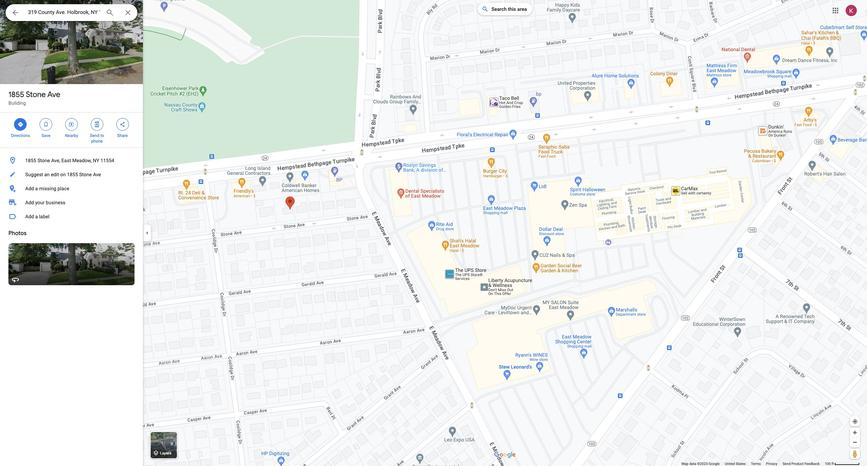 Task type: locate. For each thing, give the bounding box(es) containing it.
0 vertical spatial send
[[90, 133, 99, 138]]

ave
[[47, 90, 60, 100], [93, 172, 101, 177]]

1 a from the top
[[35, 186, 38, 191]]

1 vertical spatial 1855
[[25, 158, 36, 163]]

0 horizontal spatial ave
[[47, 90, 60, 100]]

search
[[492, 6, 507, 12]]

add left the label
[[25, 214, 34, 219]]

google maps element
[[0, 0, 868, 466]]

states
[[736, 462, 746, 466]]

zoom out image
[[853, 440, 858, 445]]

1 vertical spatial send
[[783, 462, 791, 466]]

send product feedback button
[[783, 462, 820, 466]]

1855 stone ave, east meadow, ny 11554 button
[[0, 154, 143, 168]]

1 vertical spatial stone
[[37, 158, 50, 163]]

map
[[682, 462, 689, 466]]


[[68, 121, 75, 128]]

ave inside button
[[93, 172, 101, 177]]

ny
[[93, 158, 99, 163]]

3 add from the top
[[25, 214, 34, 219]]

stone
[[26, 90, 46, 100], [37, 158, 50, 163], [79, 172, 92, 177]]

ave down ny
[[93, 172, 101, 177]]

1855 inside 1855 stone ave building
[[8, 90, 24, 100]]

send for send product feedback
[[783, 462, 791, 466]]

1 vertical spatial ave
[[93, 172, 101, 177]]

1855 up "building"
[[8, 90, 24, 100]]

1855 up suggest on the left top
[[25, 158, 36, 163]]

2 add from the top
[[25, 200, 34, 205]]

1855 for ave
[[8, 90, 24, 100]]

privacy button
[[767, 462, 778, 466]]

none field inside 319 county ave. holbrook, ny 11741 field
[[28, 8, 100, 16]]

a inside add a missing place button
[[35, 186, 38, 191]]

2 a from the top
[[35, 214, 38, 219]]

1 add from the top
[[25, 186, 34, 191]]

0 vertical spatial ave
[[47, 90, 60, 100]]

2 vertical spatial stone
[[79, 172, 92, 177]]

add
[[25, 186, 34, 191], [25, 200, 34, 205], [25, 214, 34, 219]]

ave up 
[[47, 90, 60, 100]]

send inside 'send to phone'
[[90, 133, 99, 138]]

0 horizontal spatial 1855
[[8, 90, 24, 100]]

1855 stone ave building
[[8, 90, 60, 106]]

label
[[39, 214, 49, 219]]

0 vertical spatial add
[[25, 186, 34, 191]]

send for send to phone
[[90, 133, 99, 138]]

send up the phone at the top
[[90, 133, 99, 138]]

11554
[[101, 158, 114, 163]]

1855 stone ave main content
[[0, 0, 143, 466]]

layers
[[160, 451, 171, 456]]

add down suggest on the left top
[[25, 186, 34, 191]]

1 vertical spatial add
[[25, 200, 34, 205]]


[[11, 8, 20, 18]]

None field
[[28, 8, 100, 16]]

suggest
[[25, 172, 43, 177]]

collapse side panel image
[[143, 229, 151, 237]]

terms button
[[751, 462, 761, 466]]

a for label
[[35, 214, 38, 219]]

footer containing map data ©2023 google
[[682, 462, 825, 466]]

terms
[[751, 462, 761, 466]]


[[17, 121, 24, 128]]

a left missing
[[35, 186, 38, 191]]

a for missing
[[35, 186, 38, 191]]

1855 right on
[[67, 172, 78, 177]]

add a label button
[[0, 210, 143, 224]]

add for add a label
[[25, 214, 34, 219]]

stone down meadow,
[[79, 172, 92, 177]]

0 vertical spatial 1855
[[8, 90, 24, 100]]

1 horizontal spatial ave
[[93, 172, 101, 177]]

0 horizontal spatial send
[[90, 133, 99, 138]]

0 vertical spatial stone
[[26, 90, 46, 100]]

2 vertical spatial add
[[25, 214, 34, 219]]

send inside send product feedback button
[[783, 462, 791, 466]]

share
[[117, 133, 128, 138]]

a inside 'add a label' button
[[35, 214, 38, 219]]

send
[[90, 133, 99, 138], [783, 462, 791, 466]]

2 horizontal spatial 1855
[[67, 172, 78, 177]]

photos
[[8, 230, 27, 237]]

0 vertical spatial a
[[35, 186, 38, 191]]

google
[[709, 462, 720, 466]]

add for add your business
[[25, 200, 34, 205]]

search this area button
[[478, 3, 533, 15]]

a left the label
[[35, 214, 38, 219]]

stone inside 1855 stone ave building
[[26, 90, 46, 100]]

meadow,
[[72, 158, 92, 163]]

nearby
[[65, 133, 78, 138]]

1855 inside 'button'
[[25, 158, 36, 163]]

send left product
[[783, 462, 791, 466]]

1855
[[8, 90, 24, 100], [25, 158, 36, 163], [67, 172, 78, 177]]

footer
[[682, 462, 825, 466]]

zoom in image
[[853, 430, 858, 435]]

actions for 1855 stone ave region
[[0, 113, 143, 148]]

stone inside 'button'
[[37, 158, 50, 163]]

send to phone
[[90, 133, 104, 144]]

stone up "building"
[[26, 90, 46, 100]]

add for add a missing place
[[25, 186, 34, 191]]

 button
[[6, 4, 25, 22]]

united states
[[725, 462, 746, 466]]

1 horizontal spatial 1855
[[25, 158, 36, 163]]

add left your
[[25, 200, 34, 205]]

1 vertical spatial a
[[35, 214, 38, 219]]

2 vertical spatial 1855
[[67, 172, 78, 177]]

a
[[35, 186, 38, 191], [35, 214, 38, 219]]

united
[[725, 462, 735, 466]]

stone left ave,
[[37, 158, 50, 163]]

edit
[[51, 172, 59, 177]]

 search field
[[6, 4, 137, 22]]

1 horizontal spatial send
[[783, 462, 791, 466]]

google account: kenny nguyen  
(kenny.nguyen@adept.ai) image
[[846, 5, 857, 16]]



Task type: vqa. For each thing, say whether or not it's contained in the screenshot.
Photos
yes



Task type: describe. For each thing, give the bounding box(es) containing it.
data
[[690, 462, 697, 466]]

east
[[61, 158, 71, 163]]

suggest an edit on 1855 stone ave button
[[0, 168, 143, 182]]

on
[[60, 172, 66, 177]]

add your business
[[25, 200, 65, 205]]


[[94, 121, 100, 128]]

show street view coverage image
[[850, 449, 861, 459]]

ave inside 1855 stone ave building
[[47, 90, 60, 100]]

missing
[[39, 186, 56, 191]]

show your location image
[[852, 419, 859, 425]]

send product feedback
[[783, 462, 820, 466]]

stone inside button
[[79, 172, 92, 177]]

100 ft button
[[825, 462, 860, 466]]

area
[[518, 6, 527, 12]]

product
[[792, 462, 804, 466]]

to
[[100, 133, 104, 138]]

stone for ave
[[26, 90, 46, 100]]

ft
[[832, 462, 834, 466]]

add a label
[[25, 214, 49, 219]]

building
[[8, 100, 26, 106]]

suggest an edit on 1855 stone ave
[[25, 172, 101, 177]]

an
[[44, 172, 50, 177]]


[[43, 121, 49, 128]]

place
[[57, 186, 69, 191]]

©2023
[[698, 462, 708, 466]]

save
[[41, 133, 50, 138]]

your
[[35, 200, 45, 205]]

united states button
[[725, 462, 746, 466]]

map data ©2023 google
[[682, 462, 720, 466]]

add a missing place button
[[0, 182, 143, 196]]

319 County Ave. Holbrook, NY 11741 field
[[6, 4, 137, 21]]

1855 inside button
[[67, 172, 78, 177]]

100
[[825, 462, 831, 466]]

1855 stone ave, east meadow, ny 11554
[[25, 158, 114, 163]]

ave,
[[51, 158, 60, 163]]

directions
[[11, 133, 30, 138]]

search this area
[[492, 6, 527, 12]]

footer inside google maps element
[[682, 462, 825, 466]]

stone for ave,
[[37, 158, 50, 163]]

1855 for ave,
[[25, 158, 36, 163]]

100 ft
[[825, 462, 834, 466]]

privacy
[[767, 462, 778, 466]]

feedback
[[805, 462, 820, 466]]

this
[[508, 6, 516, 12]]

add your business link
[[0, 196, 143, 210]]

phone
[[91, 139, 103, 144]]


[[119, 121, 126, 128]]

add a missing place
[[25, 186, 69, 191]]

business
[[46, 200, 65, 205]]



